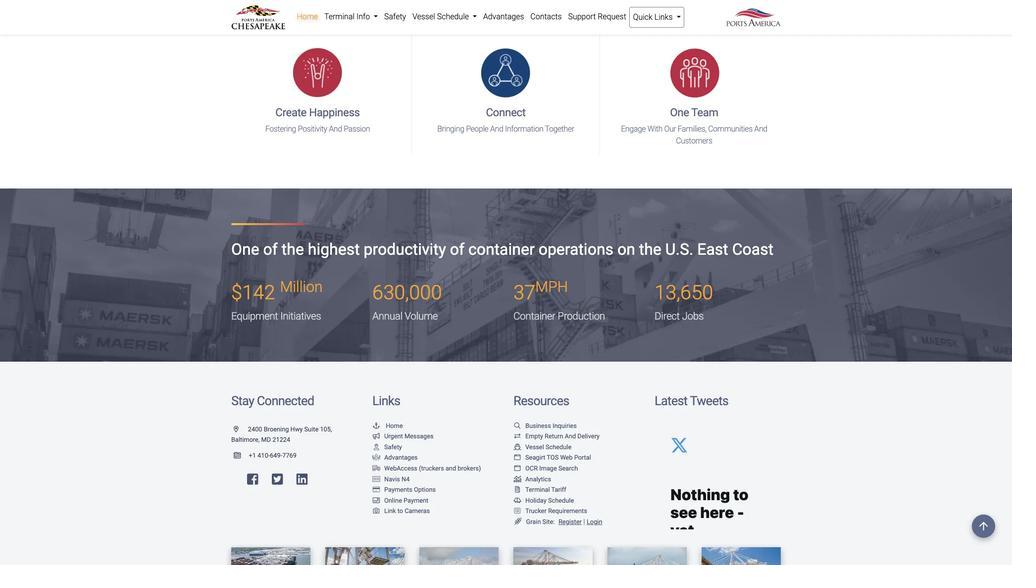 Task type: locate. For each thing, give the bounding box(es) containing it.
0 vertical spatial safety
[[384, 12, 406, 21]]

advantages
[[483, 12, 524, 21], [384, 454, 418, 462]]

1 vertical spatial browser image
[[513, 466, 521, 472]]

operations
[[539, 240, 613, 259]]

browser image up the 'analytics' icon
[[513, 466, 521, 472]]

vessel
[[412, 12, 435, 21], [525, 444, 544, 451]]

and down happiness
[[329, 124, 342, 134]]

terminal down analytics
[[525, 486, 550, 494]]

home link up urgent
[[372, 422, 403, 430]]

safety link
[[381, 7, 409, 27], [372, 444, 402, 451]]

2 safety from the top
[[384, 444, 402, 451]]

0 vertical spatial vessel
[[412, 12, 435, 21]]

0 vertical spatial home
[[297, 12, 318, 21]]

1 horizontal spatial terminal
[[525, 486, 550, 494]]

terminal left 'info'
[[324, 12, 355, 21]]

+1
[[249, 452, 256, 459]]

2 the from the left
[[639, 240, 661, 259]]

payments
[[384, 486, 412, 494]]

terminal for terminal tariff
[[525, 486, 550, 494]]

home link left terminal info in the top of the page
[[294, 7, 321, 27]]

map marker alt image
[[234, 427, 246, 433]]

latest
[[655, 394, 687, 408]]

quick
[[633, 12, 653, 22]]

1 vertical spatial vessel schedule
[[525, 444, 571, 451]]

1 vertical spatial home link
[[372, 422, 403, 430]]

equipment
[[231, 311, 278, 322]]

browser image down ship image
[[513, 455, 521, 462]]

navis
[[384, 476, 400, 483]]

and down connect
[[490, 124, 503, 134]]

direct jobs
[[655, 311, 704, 322]]

1 horizontal spatial vessel
[[525, 444, 544, 451]]

terminal tariff link
[[513, 486, 566, 494]]

ship image
[[513, 444, 521, 451]]

ocr
[[525, 465, 538, 472]]

0 vertical spatial schedule
[[437, 12, 469, 21]]

image
[[539, 465, 557, 472]]

one for one team
[[670, 106, 689, 119]]

create happiness
[[275, 106, 360, 119]]

user hard hat image
[[372, 444, 380, 451]]

of up $ 142 million on the left
[[263, 240, 278, 259]]

anchor image
[[372, 423, 380, 429]]

1 vertical spatial safety
[[384, 444, 402, 451]]

0 vertical spatial terminal
[[324, 12, 355, 21]]

0 horizontal spatial one
[[231, 240, 259, 259]]

jobs
[[682, 311, 704, 322]]

advantages link left contacts
[[480, 7, 527, 27]]

links
[[654, 12, 673, 22], [372, 394, 400, 408]]

safety down urgent
[[384, 444, 402, 451]]

customers
[[676, 136, 712, 145]]

options
[[414, 486, 436, 494]]

navis n4 link
[[372, 476, 410, 483]]

browser image inside ocr image search link
[[513, 466, 521, 472]]

1 vertical spatial terminal
[[525, 486, 550, 494]]

n4
[[402, 476, 410, 483]]

1 horizontal spatial advantages link
[[480, 7, 527, 27]]

630,000
[[372, 281, 442, 305]]

broening
[[264, 426, 289, 433]]

0 horizontal spatial advantages link
[[372, 454, 418, 462]]

1 safety from the top
[[384, 12, 406, 21]]

1 horizontal spatial vessel schedule link
[[513, 444, 571, 451]]

0 horizontal spatial vessel schedule
[[412, 12, 471, 21]]

happiness
[[309, 106, 360, 119]]

0 vertical spatial vessel schedule link
[[409, 7, 480, 27]]

and for information
[[490, 124, 503, 134]]

support
[[568, 12, 596, 21]]

the right the on
[[639, 240, 661, 259]]

equipment initiatives
[[231, 311, 321, 322]]

links inside quick links link
[[654, 12, 673, 22]]

wheat image
[[513, 518, 522, 526]]

million
[[280, 278, 323, 296]]

safety link right 'info'
[[381, 7, 409, 27]]

links right the quick
[[654, 12, 673, 22]]

advantages link up webaccess
[[372, 454, 418, 462]]

contacts
[[530, 12, 562, 21]]

0 horizontal spatial of
[[263, 240, 278, 259]]

1 vertical spatial home
[[386, 422, 403, 430]]

connect
[[486, 106, 526, 119]]

0 horizontal spatial links
[[372, 394, 400, 408]]

0 vertical spatial advantages
[[483, 12, 524, 21]]

credit card image
[[372, 487, 380, 494]]

2 of from the left
[[450, 240, 464, 259]]

seagirt
[[525, 454, 545, 462]]

1 vertical spatial schedule
[[546, 444, 571, 451]]

the up the million
[[282, 240, 304, 259]]

requirements
[[548, 508, 587, 515]]

0 vertical spatial advantages link
[[480, 7, 527, 27]]

safety
[[384, 12, 406, 21], [384, 444, 402, 451]]

brokers)
[[458, 465, 481, 472]]

urgent messages
[[384, 433, 434, 440]]

1 horizontal spatial one
[[670, 106, 689, 119]]

safety link down urgent
[[372, 444, 402, 451]]

and down inquiries
[[565, 433, 576, 440]]

trucker
[[525, 508, 547, 515]]

passion
[[344, 124, 370, 134]]

online payment link
[[372, 497, 428, 504]]

links up anchor image
[[372, 394, 400, 408]]

and right communities
[[754, 124, 767, 134]]

terminal info link
[[321, 7, 381, 27]]

vessel schedule
[[412, 12, 471, 21], [525, 444, 571, 451]]

0 horizontal spatial terminal
[[324, 12, 355, 21]]

schedule for ship image
[[546, 444, 571, 451]]

contacts link
[[527, 7, 565, 27]]

empty return and delivery
[[525, 433, 600, 440]]

safety inside the safety link
[[384, 12, 406, 21]]

1 of from the left
[[263, 240, 278, 259]]

1 vertical spatial links
[[372, 394, 400, 408]]

2 vertical spatial schedule
[[548, 497, 574, 504]]

initiatives
[[280, 311, 321, 322]]

1 horizontal spatial the
[[639, 240, 661, 259]]

0 vertical spatial browser image
[[513, 455, 521, 462]]

payment
[[404, 497, 428, 504]]

home up urgent
[[386, 422, 403, 430]]

engage
[[621, 124, 646, 134]]

of left container
[[450, 240, 464, 259]]

safety link for urgent messages link
[[372, 444, 402, 451]]

0 horizontal spatial vessel schedule link
[[409, 7, 480, 27]]

1 horizontal spatial vessel schedule
[[525, 444, 571, 451]]

$
[[231, 281, 242, 305]]

baltimore,
[[231, 436, 260, 444]]

1 horizontal spatial links
[[654, 12, 673, 22]]

schedule for bells icon
[[548, 497, 574, 504]]

1 vertical spatial safety link
[[372, 444, 402, 451]]

1 vertical spatial one
[[231, 240, 259, 259]]

one up $
[[231, 240, 259, 259]]

vessel schedule link
[[409, 7, 480, 27], [513, 444, 571, 451]]

ocr image search link
[[513, 465, 578, 472]]

exchange image
[[513, 434, 521, 440]]

one for one of the highest productivity of container operations on the u.s. east coast
[[231, 240, 259, 259]]

2 browser image from the top
[[513, 466, 521, 472]]

browser image
[[513, 455, 521, 462], [513, 466, 521, 472]]

login
[[587, 518, 602, 526]]

0 vertical spatial safety link
[[381, 7, 409, 27]]

1 the from the left
[[282, 240, 304, 259]]

1 browser image from the top
[[513, 455, 521, 462]]

terminal
[[324, 12, 355, 21], [525, 486, 550, 494]]

of
[[263, 240, 278, 259], [450, 240, 464, 259]]

1 vertical spatial vessel
[[525, 444, 544, 451]]

and inside engage with our families, communities  and customers
[[754, 124, 767, 134]]

payments options link
[[372, 486, 436, 494]]

bells image
[[513, 498, 521, 504]]

payments options
[[384, 486, 436, 494]]

0 horizontal spatial advantages
[[384, 454, 418, 462]]

advantages up webaccess
[[384, 454, 418, 462]]

browser image inside seagirt tos web portal link
[[513, 455, 521, 462]]

0 horizontal spatial home
[[297, 12, 318, 21]]

productivity
[[364, 240, 446, 259]]

one up our in the right top of the page
[[670, 106, 689, 119]]

team
[[691, 106, 718, 119]]

home link for the terminal info link on the left of the page
[[294, 7, 321, 27]]

0 vertical spatial links
[[654, 12, 673, 22]]

browser image for seagirt
[[513, 455, 521, 462]]

1 horizontal spatial of
[[450, 240, 464, 259]]

0 vertical spatial one
[[670, 106, 689, 119]]

+1 410-649-7769
[[249, 452, 297, 459]]

inquiries
[[553, 422, 577, 430]]

0 horizontal spatial the
[[282, 240, 304, 259]]

the
[[282, 240, 304, 259], [639, 240, 661, 259]]

terminal info
[[324, 12, 372, 21]]

safety right 'info'
[[384, 12, 406, 21]]

0 vertical spatial home link
[[294, 7, 321, 27]]

empty return and delivery link
[[513, 433, 600, 440]]

webaccess
[[384, 465, 417, 472]]

advantages left contacts
[[483, 12, 524, 21]]

home left terminal info in the top of the page
[[297, 12, 318, 21]]

md
[[261, 436, 271, 444]]

1 horizontal spatial home link
[[372, 422, 403, 430]]

0 horizontal spatial home link
[[294, 7, 321, 27]]

ocr image search
[[525, 465, 578, 472]]

0 horizontal spatial vessel
[[412, 12, 435, 21]]

urgent
[[384, 433, 403, 440]]

annual volume
[[372, 311, 438, 322]]

holiday schedule link
[[513, 497, 574, 504]]



Task type: describe. For each thing, give the bounding box(es) containing it.
volume
[[405, 311, 438, 322]]

mph
[[535, 278, 568, 296]]

latest tweets
[[655, 394, 728, 408]]

return
[[545, 433, 563, 440]]

annual
[[372, 311, 402, 322]]

empty
[[525, 433, 543, 440]]

online
[[384, 497, 402, 504]]

21224
[[272, 436, 290, 444]]

$ 142 million
[[231, 278, 323, 305]]

1 vertical spatial advantages
[[384, 454, 418, 462]]

info
[[356, 12, 370, 21]]

search image
[[513, 423, 521, 429]]

seagirt tos web portal
[[525, 454, 591, 462]]

terminal tariff
[[525, 486, 566, 494]]

bullhorn image
[[372, 434, 380, 440]]

business
[[525, 422, 551, 430]]

bringing people and information together
[[437, 124, 574, 134]]

analytics link
[[513, 476, 551, 483]]

link to cameras
[[384, 508, 430, 515]]

tos
[[547, 454, 559, 462]]

information
[[505, 124, 543, 134]]

together
[[545, 124, 574, 134]]

navis n4
[[384, 476, 410, 483]]

410-
[[257, 452, 270, 459]]

credit card front image
[[372, 498, 380, 504]]

and
[[446, 465, 456, 472]]

13,650
[[655, 281, 713, 305]]

online payment
[[384, 497, 428, 504]]

facebook square image
[[247, 474, 258, 486]]

people
[[466, 124, 488, 134]]

webaccess (truckers and brokers) link
[[372, 465, 481, 472]]

urgent messages link
[[372, 433, 434, 440]]

request
[[598, 12, 626, 21]]

camera image
[[372, 509, 380, 515]]

1 horizontal spatial advantages
[[483, 12, 524, 21]]

stay
[[231, 394, 254, 408]]

site:
[[542, 518, 555, 526]]

twitter square image
[[272, 474, 283, 486]]

production
[[558, 311, 605, 322]]

connected
[[257, 394, 314, 408]]

business inquiries link
[[513, 422, 577, 430]]

linkedin image
[[297, 474, 308, 486]]

link to cameras link
[[372, 508, 430, 515]]

families,
[[678, 124, 706, 134]]

analytics
[[525, 476, 551, 483]]

safety link for the terminal info link on the left of the page
[[381, 7, 409, 27]]

holiday schedule
[[525, 497, 574, 504]]

terminal for terminal info
[[324, 12, 355, 21]]

and for passion
[[329, 124, 342, 134]]

register link
[[556, 518, 582, 526]]

trucker requirements
[[525, 508, 587, 515]]

2400 broening hwy suite 105, baltimore, md 21224
[[231, 426, 332, 444]]

container production
[[513, 311, 605, 322]]

105,
[[320, 426, 332, 433]]

one of the highest productivity of container operations on the u.s. east coast
[[231, 240, 773, 259]]

positivity
[[298, 124, 327, 134]]

container storage image
[[372, 477, 380, 483]]

hwy
[[290, 426, 303, 433]]

portal
[[574, 454, 591, 462]]

fostering positivity and passion
[[265, 124, 370, 134]]

register
[[558, 518, 582, 526]]

web
[[560, 454, 573, 462]]

search
[[559, 465, 578, 472]]

tweets
[[690, 394, 728, 408]]

to
[[397, 508, 403, 515]]

messages
[[404, 433, 434, 440]]

u.s.
[[665, 240, 693, 259]]

phone office image
[[234, 453, 249, 459]]

browser image for ocr
[[513, 466, 521, 472]]

container
[[468, 240, 535, 259]]

create
[[275, 106, 307, 119]]

2400 broening hwy suite 105, baltimore, md 21224 link
[[231, 426, 332, 444]]

file invoice image
[[513, 487, 521, 494]]

go to top image
[[972, 515, 995, 538]]

trucker requirements link
[[513, 508, 587, 515]]

1 vertical spatial advantages link
[[372, 454, 418, 462]]

home link for urgent messages link
[[372, 422, 403, 430]]

1 vertical spatial vessel schedule link
[[513, 444, 571, 451]]

direct
[[655, 311, 680, 322]]

0 vertical spatial vessel schedule
[[412, 12, 471, 21]]

holiday
[[525, 497, 547, 504]]

one team
[[670, 106, 718, 119]]

1 horizontal spatial home
[[386, 422, 403, 430]]

hand receiving image
[[372, 455, 380, 462]]

+1 410-649-7769 link
[[231, 452, 297, 459]]

37 mph
[[513, 278, 568, 305]]

coast
[[732, 240, 773, 259]]

business inquiries
[[525, 422, 577, 430]]

and for delivery
[[565, 433, 576, 440]]

with
[[648, 124, 662, 134]]

truck container image
[[372, 466, 380, 472]]

our
[[664, 124, 676, 134]]

east
[[697, 240, 728, 259]]

(truckers
[[419, 465, 444, 472]]

suite
[[304, 426, 318, 433]]

list alt image
[[513, 509, 521, 515]]

37
[[513, 281, 535, 305]]

support request
[[568, 12, 626, 21]]

analytics image
[[513, 477, 521, 483]]

on
[[617, 240, 635, 259]]

highest
[[308, 240, 360, 259]]

fostering
[[265, 124, 296, 134]]



Task type: vqa. For each thing, say whether or not it's contained in the screenshot.
the leftmost Home 'link'
yes



